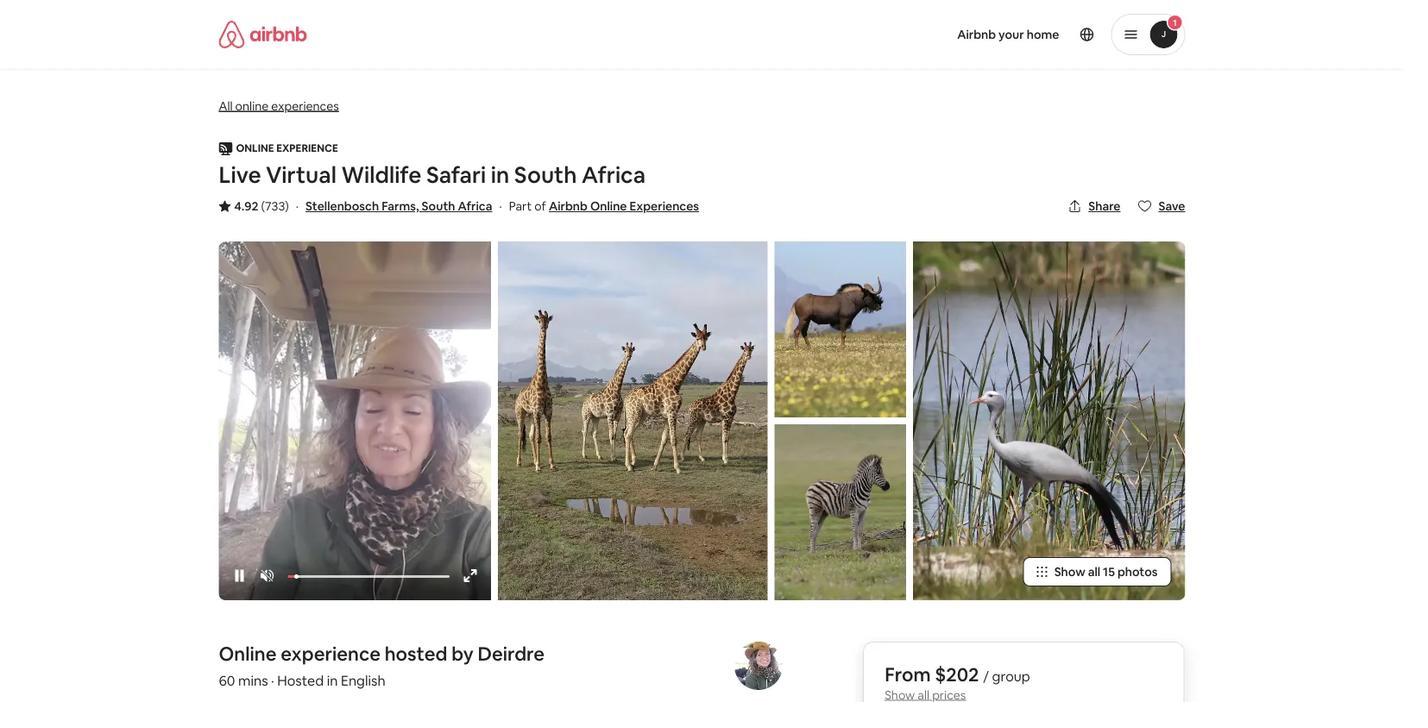 Task type: vqa. For each thing, say whether or not it's contained in the screenshot.
'Add' corresponding to Add dates
no



Task type: describe. For each thing, give the bounding box(es) containing it.
experience
[[276, 142, 338, 155]]

0 vertical spatial africa
[[582, 161, 646, 189]]

1 vertical spatial south
[[422, 199, 455, 214]]

share
[[1089, 199, 1121, 214]]

home
[[1027, 27, 1060, 42]]

virtual
[[266, 161, 337, 189]]

from
[[885, 663, 931, 687]]

your
[[999, 27, 1025, 42]]

mins
[[238, 672, 268, 690]]

1 vertical spatial airbnb
[[549, 199, 588, 214]]

(733)
[[261, 199, 289, 214]]

part
[[509, 199, 532, 214]]

save button
[[1131, 192, 1193, 221]]

photos
[[1118, 565, 1158, 580]]

from $202 / group
[[885, 663, 1031, 687]]

safari
[[426, 161, 486, 189]]

save
[[1159, 199, 1186, 214]]

hosted
[[277, 672, 324, 690]]

all
[[219, 98, 233, 114]]

wildlife
[[341, 161, 422, 189]]

profile element
[[723, 0, 1186, 69]]

all
[[1088, 565, 1101, 580]]

show
[[1055, 565, 1086, 580]]

1 vertical spatial africa
[[458, 199, 492, 214]]

show all 15 photos
[[1055, 565, 1158, 580]]

show all 15 photos link
[[1024, 558, 1172, 587]]

in inside online experience hosted by deirdre 60 mins · hosted in english
[[327, 672, 338, 690]]

all online experiences link
[[219, 96, 339, 114]]

of
[[535, 199, 546, 214]]

farms,
[[382, 199, 419, 214]]

live
[[219, 161, 261, 189]]

airbnb online experiences link
[[549, 199, 699, 214]]

2 horizontal spatial ·
[[499, 199, 502, 214]]

airbnb your home link
[[947, 16, 1070, 53]]

1 horizontal spatial in
[[491, 161, 510, 189]]



Task type: locate. For each thing, give the bounding box(es) containing it.
online experience hosted by deirdre 60 mins · hosted in english
[[219, 642, 545, 690]]

1 button
[[1111, 14, 1186, 55]]

0 horizontal spatial south
[[422, 199, 455, 214]]

online up mins
[[219, 642, 277, 666]]

online experience
[[236, 142, 338, 155]]

0 horizontal spatial in
[[327, 672, 338, 690]]

blue crane, south africa's national bird image
[[913, 242, 1186, 601], [913, 242, 1186, 601]]

1
[[1173, 17, 1177, 28]]

experiences
[[630, 199, 699, 214]]

0 vertical spatial airbnb
[[958, 27, 996, 42]]

0 vertical spatial online
[[590, 199, 627, 214]]

1 horizontal spatial south
[[514, 161, 577, 189]]

60
[[219, 672, 235, 690]]

zebra foal image
[[775, 425, 907, 601], [775, 425, 907, 601]]

· right mins
[[271, 672, 274, 690]]

learn more about the host, deirdre. image
[[735, 642, 783, 691], [735, 642, 783, 691]]

online
[[590, 199, 627, 214], [219, 642, 277, 666]]

1 horizontal spatial online
[[590, 199, 627, 214]]

by deirdre
[[452, 642, 545, 666]]

1 vertical spatial in
[[327, 672, 338, 690]]

0 vertical spatial south
[[514, 161, 577, 189]]

15
[[1103, 565, 1115, 580]]

in up · stellenbosch farms, south africa · part of airbnb online experiences at the top left of page
[[491, 161, 510, 189]]

south down live virtual wildlife safari in south africa
[[422, 199, 455, 214]]

english
[[341, 672, 386, 690]]

online
[[235, 98, 269, 114]]

0 vertical spatial in
[[491, 161, 510, 189]]

0 horizontal spatial ·
[[271, 672, 274, 690]]

airbnb right of
[[549, 199, 588, 214]]

in
[[491, 161, 510, 189], [327, 672, 338, 690]]

· right (733) on the left top of page
[[296, 199, 299, 214]]

africa down safari
[[458, 199, 492, 214]]

experiences
[[271, 98, 339, 114]]

share button
[[1061, 192, 1128, 221]]

south up of
[[514, 161, 577, 189]]

/
[[984, 668, 989, 685]]

· stellenbosch farms, south africa · part of airbnb online experiences
[[296, 199, 699, 214]]

airbnb
[[958, 27, 996, 42], [549, 199, 588, 214]]

in down experience
[[327, 672, 338, 690]]

half of the giraffe family image
[[498, 242, 768, 601], [498, 242, 768, 601]]

online inside online experience hosted by deirdre 60 mins · hosted in english
[[219, 642, 277, 666]]

live virtual wildlife safari in south africa
[[219, 161, 646, 189]]

all online experiences
[[219, 98, 339, 114]]

stellenbosch
[[306, 199, 379, 214]]

0 horizontal spatial africa
[[458, 199, 492, 214]]

africa
[[582, 161, 646, 189], [458, 199, 492, 214]]

· left part
[[499, 199, 502, 214]]

1 horizontal spatial africa
[[582, 161, 646, 189]]

4.92
[[234, 199, 258, 214]]

africa up airbnb online experiences link at the top left of page
[[582, 161, 646, 189]]

1 vertical spatial online
[[219, 642, 277, 666]]

black wildebeest (or white-tailed gnu) image
[[775, 242, 907, 418], [775, 242, 907, 418]]

0 horizontal spatial online
[[219, 642, 277, 666]]

hosted
[[385, 642, 448, 666]]

· inside online experience hosted by deirdre 60 mins · hosted in english
[[271, 672, 274, 690]]

group
[[992, 668, 1031, 685]]

·
[[296, 199, 299, 214], [499, 199, 502, 214], [271, 672, 274, 690]]

1 horizontal spatial ·
[[296, 199, 299, 214]]

online
[[236, 142, 274, 155]]

0 horizontal spatial airbnb
[[549, 199, 588, 214]]

$202
[[935, 663, 979, 687]]

south
[[514, 161, 577, 189], [422, 199, 455, 214]]

stellenbosch farms, south africa link
[[306, 199, 492, 214]]

4.92 (733)
[[234, 199, 289, 214]]

airbnb inside profile element
[[958, 27, 996, 42]]

online left experiences
[[590, 199, 627, 214]]

airbnb left your
[[958, 27, 996, 42]]

1 horizontal spatial airbnb
[[958, 27, 996, 42]]

experience
[[281, 642, 381, 666]]

airbnb your home
[[958, 27, 1060, 42]]



